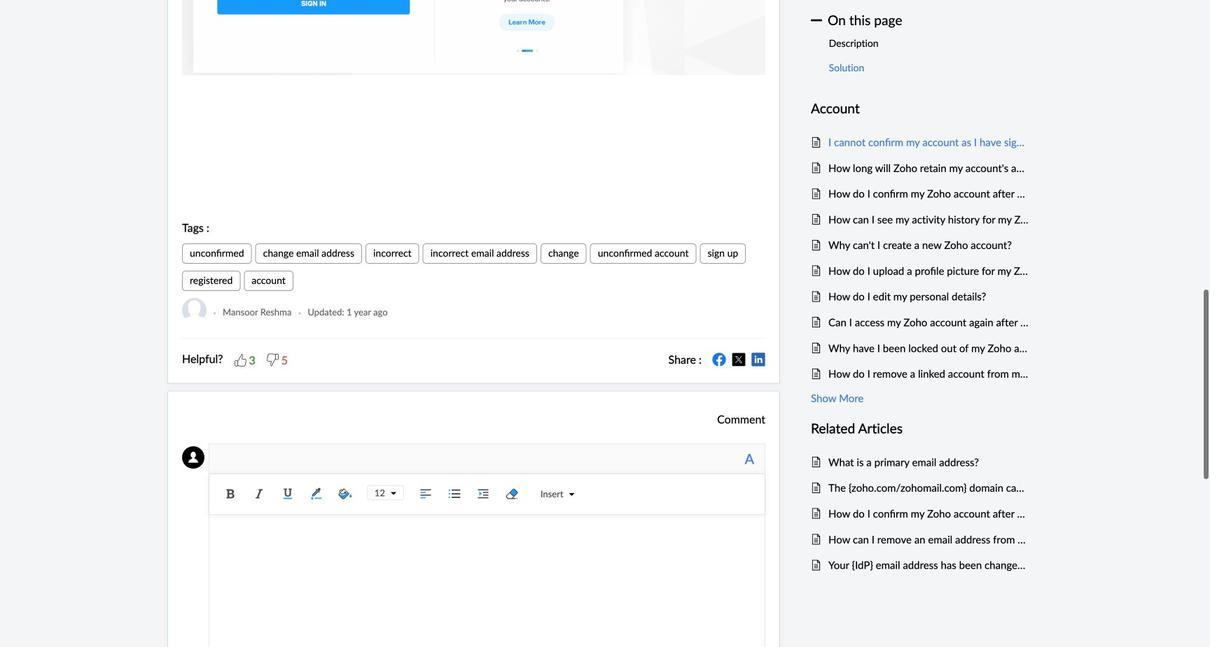 Task type: vqa. For each thing, say whether or not it's contained in the screenshot.
Insert Image
no



Task type: locate. For each thing, give the bounding box(es) containing it.
align image
[[415, 484, 436, 505]]

0 vertical spatial heading
[[811, 98, 1029, 119]]

1 heading from the top
[[811, 98, 1029, 119]]

heading
[[811, 98, 1029, 119], [811, 418, 1029, 440]]

indent image
[[473, 484, 494, 505]]

font size image
[[385, 491, 396, 497]]

1 vertical spatial heading
[[811, 418, 1029, 440]]

bold (ctrl+b) image
[[220, 484, 241, 505]]



Task type: describe. For each thing, give the bounding box(es) containing it.
insert options image
[[563, 492, 575, 498]]

clear formatting image
[[501, 484, 522, 505]]

italic (ctrl+i) image
[[248, 484, 270, 505]]

background color image
[[335, 484, 356, 505]]

2 heading from the top
[[811, 418, 1029, 440]]

a gif showing how to edit the email address that is registered incorrectly. image
[[182, 0, 766, 75]]

twitter image
[[732, 353, 746, 367]]

font color image
[[306, 484, 327, 505]]

lists image
[[444, 484, 465, 505]]

underline (ctrl+u) image
[[277, 484, 298, 505]]

facebook image
[[712, 353, 726, 367]]

linkedin image
[[751, 353, 766, 367]]



